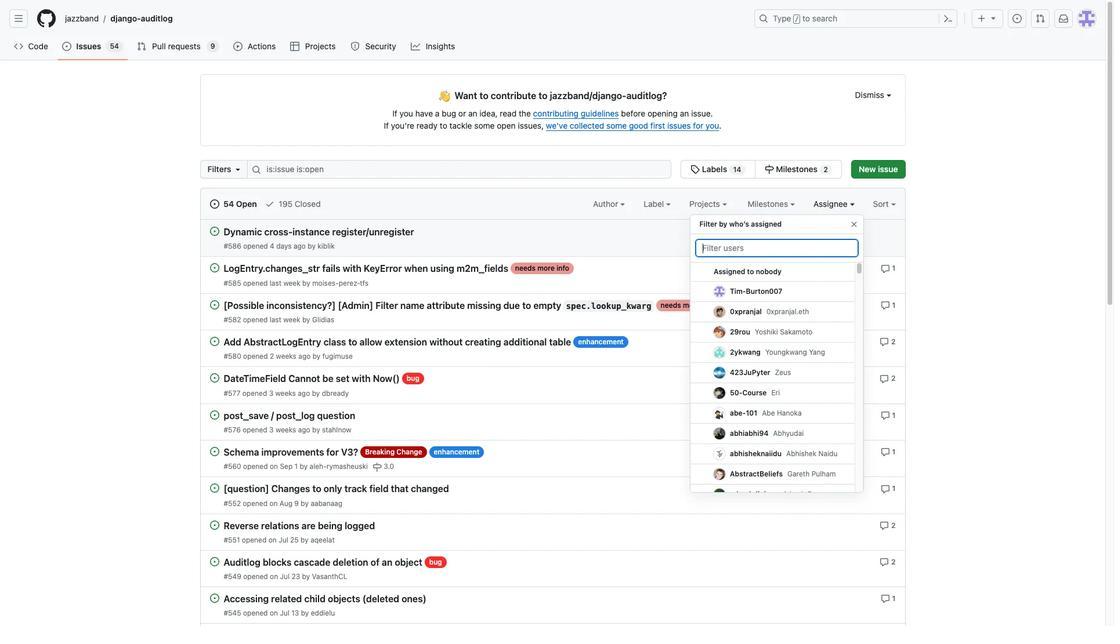 Task type: locate. For each thing, give the bounding box(es) containing it.
moises-
[[312, 279, 339, 288]]

1 vertical spatial needs more info
[[661, 301, 715, 310]]

by inside menu
[[719, 220, 727, 229]]

9 open issue element from the top
[[210, 520, 219, 530]]

None search field
[[200, 160, 842, 179]]

menu containing filter by who's assigned
[[690, 210, 864, 627]]

kiblik
[[318, 242, 335, 251]]

1 horizontal spatial info
[[702, 301, 715, 310]]

tim-burton007 link
[[690, 282, 854, 302]]

related
[[271, 594, 302, 605]]

0 vertical spatial milestones
[[776, 164, 818, 174]]

comment image for [question] changes to only track field that changed
[[881, 485, 890, 494]]

by right 23
[[302, 573, 310, 581]]

11 open issue element from the top
[[210, 594, 219, 604]]

by right 13
[[301, 610, 309, 618]]

0 vertical spatial more
[[537, 264, 555, 273]]

1 vertical spatial if
[[384, 121, 389, 131]]

1 vertical spatial 9
[[294, 499, 299, 508]]

list
[[60, 9, 747, 28]]

2 last from the top
[[270, 316, 281, 324]]

open issue image
[[210, 227, 219, 236], [210, 264, 219, 273], [210, 337, 219, 346], [210, 484, 219, 493], [210, 521, 219, 530], [210, 558, 219, 567]]

open issue image for add abstractlogentry class to allow extension without creating additional table
[[210, 337, 219, 346]]

git pull request image left pull
[[137, 42, 146, 51]]

0 horizontal spatial issue opened image
[[62, 42, 72, 51]]

comment image
[[880, 338, 889, 347], [880, 375, 889, 384], [881, 411, 890, 421], [880, 522, 889, 531]]

0 vertical spatial enhancement link
[[573, 337, 628, 348]]

bug right "object"
[[429, 558, 442, 567]]

1 horizontal spatial more
[[683, 301, 700, 310]]

info up empty
[[557, 264, 569, 273]]

2 for datetimefield cannot be set with now()
[[891, 374, 896, 383]]

1 vertical spatial needs more info link
[[656, 300, 719, 311]]

comment image for [possible inconsistency?] [admin] filter name attribute missing due to empty
[[881, 301, 890, 310]]

enhancement down spec.lookup_kwarg
[[578, 338, 624, 346]]

54 for 54
[[110, 42, 119, 50]]

on left "aug"
[[269, 499, 278, 508]]

abe-
[[730, 409, 746, 418]]

0 vertical spatial needs more info link
[[511, 263, 574, 275]]

@423jupyter image
[[713, 367, 725, 379]]

for up aleh-rymasheuski link at the bottom left of page
[[326, 447, 339, 458]]

milestones for milestones
[[748, 199, 790, 209]]

195
[[279, 199, 292, 209]]

open issue image for datetimefield cannot be set with now()
[[210, 374, 219, 383]]

dbready
[[322, 389, 349, 398]]

0 vertical spatial bug
[[442, 109, 456, 118]]

field
[[369, 484, 389, 495]]

1 1 link from the top
[[881, 263, 896, 274]]

/ inside type / to search
[[795, 15, 799, 23]]

m2m_fields
[[457, 264, 508, 274]]

reverse
[[224, 521, 259, 531]]

by right 25
[[301, 536, 309, 545]]

keyerror
[[364, 264, 402, 274]]

aabanaag
[[311, 499, 342, 508]]

1 horizontal spatial filter
[[700, 220, 717, 229]]

0 horizontal spatial enhancement
[[434, 448, 479, 457]]

stahlnow link
[[322, 426, 351, 435]]

comment image for logentry.changes_str fails with keyerror when using m2m_fields
[[881, 264, 890, 274]]

1 vertical spatial weeks
[[275, 389, 296, 398]]

6 open issue element from the top
[[210, 410, 219, 420]]

by inside accessing related child objects (deleted ones) #545             opened on jul 13 by eddielu
[[301, 610, 309, 618]]

a
[[435, 109, 440, 118]]

0 vertical spatial last
[[270, 279, 281, 288]]

#580
[[224, 352, 241, 361]]

type
[[773, 13, 791, 23]]

0 vertical spatial you
[[400, 109, 413, 118]]

filter
[[700, 220, 717, 229], [376, 301, 398, 311]]

on down relations
[[268, 536, 277, 545]]

an right the of
[[382, 558, 392, 568]]

issue opened image left issues on the top of page
[[62, 42, 72, 51]]

1 vertical spatial 3
[[269, 426, 274, 435]]

with up perez-
[[343, 264, 362, 274]]

3.0 link
[[373, 462, 394, 472]]

0 vertical spatial 3
[[269, 389, 273, 398]]

sort button
[[873, 198, 896, 210]]

1 vertical spatial bug link
[[425, 557, 447, 569]]

54 open link
[[210, 198, 257, 210]]

to right due
[[522, 301, 531, 311]]

3 open issue image from the top
[[210, 337, 219, 346]]

last up abstractlogentry
[[270, 316, 281, 324]]

5 open issue element from the top
[[210, 373, 219, 383]]

adarshdigievo adarsh d
[[730, 490, 812, 499]]

to right want
[[480, 91, 488, 101]]

collected
[[570, 121, 604, 131]]

0 vertical spatial for
[[693, 121, 703, 131]]

2 for auditlog blocks cascade deletion of an object
[[891, 558, 896, 567]]

/ left post_log
[[271, 411, 274, 421]]

2 1 link from the top
[[881, 300, 896, 310]]

opened down post_save
[[243, 426, 267, 435]]

by down the instance
[[308, 242, 316, 251]]

aqeelat
[[311, 536, 335, 545]]

needs
[[515, 264, 536, 273], [661, 301, 681, 310]]

to inside [question] changes to only track field that changed #552             opened on aug 9 by aabanaag
[[312, 484, 321, 495]]

with right set
[[352, 374, 371, 384]]

abstractlogentry
[[244, 337, 321, 348]]

1 horizontal spatial some
[[606, 121, 627, 131]]

bug right now()
[[407, 374, 419, 383]]

1 link for post_save / post_log question
[[881, 410, 896, 421]]

1 horizontal spatial if
[[392, 109, 397, 118]]

dynamic cross-instance register/unregister link
[[224, 227, 414, 238]]

by left stahlnow
[[312, 426, 320, 435]]

1 horizontal spatial issue opened image
[[210, 200, 219, 209]]

0 vertical spatial jul
[[279, 536, 288, 545]]

0 horizontal spatial needs
[[515, 264, 536, 273]]

7 open issue element from the top
[[210, 447, 219, 457]]

requests
[[168, 41, 201, 51]]

1 vertical spatial more
[[683, 301, 700, 310]]

opened
[[243, 242, 268, 251], [243, 279, 268, 288], [243, 316, 268, 324], [243, 352, 268, 361], [242, 389, 267, 398], [243, 426, 267, 435], [243, 463, 268, 471], [243, 499, 268, 508], [242, 536, 267, 545], [243, 573, 268, 581], [243, 610, 268, 618]]

0 vertical spatial info
[[557, 264, 569, 273]]

jul left 23
[[280, 573, 290, 581]]

table image
[[290, 42, 300, 51]]

contributing guidelines link
[[533, 109, 619, 118]]

1 horizontal spatial an
[[468, 109, 477, 118]]

5 1 link from the top
[[881, 483, 896, 494]]

2ykwang
[[730, 348, 760, 357]]

bug right a
[[442, 109, 456, 118]]

0 vertical spatial with
[[343, 264, 362, 274]]

4 1 link from the top
[[881, 447, 896, 457]]

0 vertical spatial needs more info
[[515, 264, 569, 273]]

1 vertical spatial milestones
[[748, 199, 790, 209]]

4 open issue image from the top
[[210, 484, 219, 493]]

bug link right "object"
[[425, 557, 447, 569]]

tag image
[[691, 165, 700, 174]]

play image
[[233, 42, 242, 51]]

comment image for post_save / post_log question
[[881, 411, 890, 421]]

2 open issue image from the top
[[210, 264, 219, 273]]

1 horizontal spatial you
[[706, 121, 719, 131]]

1 2 link from the top
[[880, 337, 896, 347]]

0 vertical spatial git pull request image
[[1036, 14, 1045, 23]]

1 vertical spatial you
[[706, 121, 719, 131]]

opened down logentry.changes_str
[[243, 279, 268, 288]]

2 horizontal spatial an
[[680, 109, 689, 118]]

abhishek
[[786, 450, 816, 458]]

open
[[497, 121, 516, 131]]

bug link
[[402, 373, 424, 385], [425, 557, 447, 569]]

9 left play image
[[211, 42, 215, 50]]

needs more info
[[515, 264, 569, 273], [661, 301, 715, 310]]

0 horizontal spatial bug link
[[402, 373, 424, 385]]

to up contributing
[[539, 91, 548, 101]]

1 link
[[881, 263, 896, 274], [881, 300, 896, 310], [881, 410, 896, 421], [881, 447, 896, 457], [881, 483, 896, 494], [881, 594, 896, 604]]

for down issue.
[[693, 121, 703, 131]]

1 link for [question] changes to only track field that changed
[[881, 483, 896, 494]]

2 link for auditlog blocks cascade deletion of an object
[[880, 557, 896, 568]]

assigned to nobody link
[[690, 263, 854, 282]]

auditlog
[[141, 13, 173, 23]]

2 link for datetimefield cannot be set with now()
[[880, 373, 896, 384]]

issue
[[878, 164, 898, 174]]

2 week from the top
[[283, 316, 300, 324]]

when
[[404, 264, 428, 274]]

milestones 2
[[774, 164, 828, 174]]

on
[[270, 463, 278, 471], [269, 499, 278, 508], [268, 536, 277, 545], [270, 573, 278, 581], [270, 610, 278, 618]]

homepage image
[[37, 9, 56, 28]]

some down before
[[606, 121, 627, 131]]

3 down post_save / post_log question link
[[269, 426, 274, 435]]

open issue image left post_save
[[210, 411, 219, 420]]

by down datetimefield cannot be set with now() link on the bottom of page
[[312, 389, 320, 398]]

on down related
[[270, 610, 278, 618]]

last down logentry.changes_str
[[270, 279, 281, 288]]

0 horizontal spatial needs more info
[[515, 264, 569, 273]]

git pull request image left notifications image
[[1036, 14, 1045, 23]]

1 open issue image from the top
[[210, 300, 219, 310]]

comment image for auditlog blocks cascade deletion of an object
[[880, 558, 889, 568]]

milestones inside issue element
[[776, 164, 818, 174]]

ago up cannot
[[298, 352, 311, 361]]

comment image
[[881, 264, 890, 274], [881, 301, 890, 310], [881, 448, 890, 457], [881, 485, 890, 494], [880, 558, 889, 568], [881, 595, 890, 604]]

ago down cannot
[[298, 389, 310, 398]]

4 2 link from the top
[[880, 557, 896, 568]]

milestones
[[776, 164, 818, 174], [748, 199, 790, 209]]

[question] changes to only track field that changed #552             opened on aug 9 by aabanaag
[[224, 484, 449, 508]]

3 open issue element from the top
[[210, 300, 219, 310]]

2 vertical spatial jul
[[280, 610, 289, 618]]

open issue element for logentry.changes_str fails with keyerror when using m2m_fields
[[210, 263, 219, 273]]

#582             opened last week by glidias
[[224, 316, 334, 324]]

missing
[[467, 301, 501, 311]]

3 1 link from the top
[[881, 410, 896, 421]]

comment image for accessing related child objects (deleted ones)
[[881, 595, 890, 604]]

last for [possible inconsistency?] [admin] filter name attribute missing due to empty
[[270, 316, 281, 324]]

0 horizontal spatial more
[[537, 264, 555, 273]]

dbready link
[[322, 389, 349, 398]]

0 vertical spatial weeks
[[276, 352, 296, 361]]

1 last from the top
[[270, 279, 281, 288]]

label
[[644, 199, 666, 209]]

1 horizontal spatial bug link
[[425, 557, 447, 569]]

open issue image left datetimefield
[[210, 374, 219, 383]]

3 open issue image from the top
[[210, 411, 219, 420]]

weeks
[[276, 352, 296, 361], [275, 389, 296, 398], [276, 426, 296, 435]]

open issue image for schema improvements for v3?
[[210, 447, 219, 457]]

2 vertical spatial bug
[[429, 558, 442, 567]]

2 open issue image from the top
[[210, 374, 219, 383]]

0 vertical spatial 54
[[110, 42, 119, 50]]

changed
[[411, 484, 449, 495]]

more for logentry.changes_str fails with keyerror when using m2m_fields
[[537, 264, 555, 273]]

week for logentry.changes_str fails with keyerror when using m2m_fields
[[283, 279, 300, 288]]

3 down datetimefield
[[269, 389, 273, 398]]

2 for add abstractlogentry class to allow extension without creating additional table
[[891, 338, 896, 346]]

glidias
[[312, 316, 334, 324]]

datetimefield cannot be set with now() link
[[224, 374, 400, 384]]

adarsh
[[782, 490, 805, 499]]

needs more info up empty
[[515, 264, 569, 273]]

#551
[[224, 536, 240, 545]]

eddielu link
[[311, 610, 335, 618]]

0 horizontal spatial enhancement link
[[429, 447, 484, 458]]

4
[[270, 242, 274, 251]]

1 vertical spatial jul
[[280, 573, 290, 581]]

0 vertical spatial filter
[[700, 220, 717, 229]]

an right or
[[468, 109, 477, 118]]

accessing related child objects (deleted ones) #545             opened on jul 13 by eddielu
[[224, 594, 426, 618]]

enhancement link up changed
[[429, 447, 484, 458]]

0 vertical spatial week
[[283, 279, 300, 288]]

milestones right milestone image at top right
[[776, 164, 818, 174]]

table
[[549, 337, 571, 348]]

projects right table icon
[[305, 41, 336, 51]]

using
[[430, 264, 454, 274]]

2 link
[[880, 337, 896, 347], [880, 373, 896, 384], [880, 520, 896, 531], [880, 557, 896, 568]]

jul left 25
[[279, 536, 288, 545]]

you down issue.
[[706, 121, 719, 131]]

on down blocks
[[270, 573, 278, 581]]

1 horizontal spatial projects
[[689, 199, 722, 209]]

due
[[503, 301, 520, 311]]

of
[[371, 558, 380, 568]]

comment image for datetimefield cannot be set with now()
[[880, 375, 889, 384]]

opened down reverse
[[242, 536, 267, 545]]

by right "aug"
[[301, 499, 309, 508]]

insights link
[[406, 38, 461, 55]]

5 open issue image from the top
[[210, 521, 219, 530]]

ago down post_log
[[298, 426, 310, 435]]

weeks up post_save / post_log question link
[[275, 389, 296, 398]]

opened down "accessing" on the left bottom
[[243, 610, 268, 618]]

1 vertical spatial info
[[702, 301, 715, 310]]

0 horizontal spatial needs more info link
[[511, 263, 574, 275]]

0 vertical spatial 9
[[211, 42, 215, 50]]

issue opened image left 54 open
[[210, 200, 219, 209]]

tim-
[[730, 287, 746, 296]]

#560             opened on sep 1 by aleh-rymasheuski
[[224, 463, 368, 471]]

8 open issue element from the top
[[210, 483, 219, 493]]

to left 'only'
[[312, 484, 321, 495]]

2 open issue element from the top
[[210, 263, 219, 273]]

1 vertical spatial filter
[[376, 301, 398, 311]]

eri
[[771, 389, 780, 397]]

0 horizontal spatial 54
[[110, 42, 119, 50]]

bug link right now()
[[402, 373, 424, 385]]

1 vertical spatial for
[[326, 447, 339, 458]]

2 2 link from the top
[[880, 373, 896, 384]]

needs for [possible inconsistency?] [admin] filter name attribute missing due to empty
[[661, 301, 681, 310]]

/ left django-
[[103, 14, 106, 23]]

10 open issue element from the top
[[210, 557, 219, 567]]

dynamic
[[224, 227, 262, 238]]

1 horizontal spatial needs more info link
[[656, 300, 719, 311]]

Issues search field
[[247, 160, 671, 179]]

filter inside menu
[[700, 220, 717, 229]]

5 open issue image from the top
[[210, 594, 219, 604]]

schema
[[224, 447, 259, 458]]

if up the you're
[[392, 109, 397, 118]]

4 open issue image from the top
[[210, 447, 219, 457]]

opening
[[648, 109, 678, 118]]

👋 want to contribute to jazzband/django-auditlog?
[[438, 88, 667, 103]]

object
[[395, 558, 422, 568]]

open issue element
[[210, 226, 219, 236], [210, 263, 219, 273], [210, 300, 219, 310], [210, 337, 219, 346], [210, 373, 219, 383], [210, 410, 219, 420], [210, 447, 219, 457], [210, 483, 219, 493], [210, 520, 219, 530], [210, 557, 219, 567], [210, 594, 219, 604]]

/ inside post_save / post_log question #576             opened 3 weeks ago by stahlnow
[[271, 411, 274, 421]]

2 inside milestones 2
[[824, 165, 828, 174]]

jul inside accessing related child objects (deleted ones) #545             opened on jul 13 by eddielu
[[280, 610, 289, 618]]

open issue image
[[210, 300, 219, 310], [210, 374, 219, 383], [210, 411, 219, 420], [210, 447, 219, 457], [210, 594, 219, 604]]

0 horizontal spatial git pull request image
[[137, 42, 146, 51]]

to right ready
[[440, 121, 447, 131]]

1 link for accessing related child objects (deleted ones)
[[881, 594, 896, 604]]

week down the inconsistency?]
[[283, 316, 300, 324]]

last for logentry.changes_str fails with keyerror when using m2m_fields
[[270, 279, 281, 288]]

info down @tim burton007 icon
[[702, 301, 715, 310]]

projects link
[[286, 38, 341, 55]]

issue opened image
[[62, 42, 72, 51], [210, 200, 219, 209]]

breaking change
[[365, 448, 422, 457]]

3 2 link from the top
[[880, 520, 896, 531]]

0 horizontal spatial for
[[326, 447, 339, 458]]

0 vertical spatial needs
[[515, 264, 536, 273]]

open issue image left "accessing" on the left bottom
[[210, 594, 219, 604]]

enhancement link down spec.lookup_kwarg
[[573, 337, 628, 348]]

1 vertical spatial week
[[283, 316, 300, 324]]

/ inside jazzband / django-auditlog
[[103, 14, 106, 23]]

to left the search
[[803, 13, 810, 23]]

0 vertical spatial projects
[[305, 41, 336, 51]]

needs up due
[[515, 264, 536, 273]]

info for logentry.changes_str fails with keyerror when using m2m_fields
[[557, 264, 569, 273]]

ready
[[417, 121, 438, 131]]

without
[[429, 337, 463, 348]]

9 right "aug"
[[294, 499, 299, 508]]

@abhiabhi94 image
[[713, 428, 725, 440]]

/ right type
[[795, 15, 799, 23]]

issue opened image inside 54 open link
[[210, 200, 219, 209]]

weeks for cannot
[[275, 389, 296, 398]]

issue element
[[681, 160, 842, 179]]

1 vertical spatial last
[[270, 316, 281, 324]]

sakamoto
[[780, 328, 812, 337]]

0 vertical spatial bug link
[[402, 373, 424, 385]]

triangle down image
[[234, 165, 243, 174]]

weeks down abstractlogentry
[[276, 352, 296, 361]]

week for [possible inconsistency?] [admin] filter name attribute missing due to empty
[[283, 316, 300, 324]]

0 horizontal spatial info
[[557, 264, 569, 273]]

milestones up assigned
[[748, 199, 790, 209]]

opened inside accessing related child objects (deleted ones) #545             opened on jul 13 by eddielu
[[243, 610, 268, 618]]

plus image
[[977, 14, 986, 23]]

1 horizontal spatial 54
[[223, 199, 234, 209]]

0 horizontal spatial filter
[[376, 301, 398, 311]]

week up the inconsistency?]
[[283, 279, 300, 288]]

open issue image left "[possible" at left
[[210, 300, 219, 310]]

register/unregister
[[332, 227, 414, 238]]

menu
[[690, 210, 864, 627]]

to left nobody
[[747, 268, 754, 276]]

by left who's
[[719, 220, 727, 229]]

1 some from the left
[[474, 121, 495, 131]]

[possible inconsistency?] [admin] filter name attribute missing due to empty spec.lookup_kwarg
[[224, 301, 652, 311]]

filter left name
[[376, 301, 398, 311]]

jul left 13
[[280, 610, 289, 618]]

1 horizontal spatial needs
[[661, 301, 681, 310]]

1 vertical spatial issue opened image
[[210, 200, 219, 209]]

open issue image for reverse relations are being logged
[[210, 521, 219, 530]]

1 week from the top
[[283, 279, 300, 288]]

needs for logentry.changes_str fails with keyerror when using m2m_fields
[[515, 264, 536, 273]]

needs left the @0xpranjal image
[[661, 301, 681, 310]]

opened left 4
[[243, 242, 268, 251]]

open issue image left schema
[[210, 447, 219, 457]]

opened down auditlog
[[243, 573, 268, 581]]

0 horizontal spatial /
[[103, 14, 106, 23]]

/ for jazzband
[[103, 14, 106, 23]]

1 horizontal spatial 9
[[294, 499, 299, 508]]

weeks inside post_save / post_log question #576             opened 3 weeks ago by stahlnow
[[276, 426, 296, 435]]

for inside 'if you have a bug or an idea, read the contributing guidelines before opening an issue. if you're ready to tackle some open issues, we've collected some good first issues for you .'
[[693, 121, 703, 131]]

1 vertical spatial 54
[[223, 199, 234, 209]]

1 vertical spatial projects
[[689, 199, 722, 209]]

1 vertical spatial needs
[[661, 301, 681, 310]]

6 open issue image from the top
[[210, 558, 219, 567]]

open issue element for datetimefield cannot be set with now()
[[210, 373, 219, 383]]

0 horizontal spatial 9
[[211, 42, 215, 50]]

an up issues
[[680, 109, 689, 118]]

0 horizontal spatial projects
[[305, 41, 336, 51]]

0 vertical spatial issue opened image
[[62, 42, 72, 51]]

@29rou image
[[713, 327, 725, 338]]

2 vertical spatial weeks
[[276, 426, 296, 435]]

1 horizontal spatial /
[[271, 411, 274, 421]]

open issue element for auditlog blocks cascade deletion of an object
[[210, 557, 219, 567]]

1 vertical spatial bug
[[407, 374, 419, 383]]

4 open issue element from the top
[[210, 337, 219, 346]]

open issue image for dynamic cross-instance register/unregister
[[210, 227, 219, 236]]

more up empty
[[537, 264, 555, 273]]

6 1 link from the top
[[881, 594, 896, 604]]

needs more info link up empty
[[511, 263, 574, 275]]

open issue element for [possible inconsistency?] [admin] filter name attribute missing due to empty
[[210, 300, 219, 310]]

1 open issue element from the top
[[210, 226, 219, 236]]

bug for auditlog blocks cascade deletion of an object
[[429, 558, 442, 567]]

git pull request image
[[1036, 14, 1045, 23], [137, 42, 146, 51]]

you up the you're
[[400, 109, 413, 118]]

needs more info link down @tim burton007 icon
[[656, 300, 719, 311]]

open issue element for accessing related child objects (deleted ones)
[[210, 594, 219, 604]]

open issue element for [question] changes to only track field that changed
[[210, 483, 219, 493]]

milestones inside popup button
[[748, 199, 790, 209]]

django-auditlog link
[[106, 9, 177, 28]]

by inside post_save / post_log question #576             opened 3 weeks ago by stahlnow
[[312, 426, 320, 435]]

1 for post_save / post_log question
[[892, 411, 896, 420]]

1 horizontal spatial needs more info
[[661, 301, 715, 310]]

open issue element for reverse relations are being logged
[[210, 520, 219, 530]]

ago right 'days'
[[294, 242, 306, 251]]

1 horizontal spatial enhancement
[[578, 338, 624, 346]]

0 horizontal spatial some
[[474, 121, 495, 131]]

security
[[365, 41, 396, 51]]

@0xpranjal image
[[713, 306, 725, 318]]

more for [possible inconsistency?] [admin] filter name attribute missing due to empty
[[683, 301, 700, 310]]

0 vertical spatial enhancement
[[578, 338, 624, 346]]

labels 14
[[700, 164, 741, 174]]

to right class
[[348, 337, 357, 348]]

notifications image
[[1059, 14, 1068, 23]]

by down the inconsistency?]
[[302, 316, 310, 324]]

1 open issue image from the top
[[210, 227, 219, 236]]

more left the @0xpranjal image
[[683, 301, 700, 310]]

opened inside 'dynamic cross-instance register/unregister #586             opened 4 days ago by kiblik'
[[243, 242, 268, 251]]

2 horizontal spatial /
[[795, 15, 799, 23]]

/ for post_save
[[271, 411, 274, 421]]

1 horizontal spatial for
[[693, 121, 703, 131]]

1 vertical spatial enhancement
[[434, 448, 479, 457]]

enhancement up changed
[[434, 448, 479, 457]]

needs more info down @tim burton007 icon
[[661, 301, 715, 310]]

0 vertical spatial if
[[392, 109, 397, 118]]

some down idea,
[[474, 121, 495, 131]]

filter down projects popup button
[[700, 220, 717, 229]]

by inside [question] changes to only track field that changed #552             opened on aug 9 by aabanaag
[[301, 499, 309, 508]]

projects down labels
[[689, 199, 722, 209]]

enhancement
[[578, 338, 624, 346], [434, 448, 479, 457]]

moises-perez-tfs link
[[312, 279, 368, 288]]

#576
[[224, 426, 241, 435]]

if you have a bug or an idea, read the contributing guidelines before opening an issue. if you're ready to tackle some open issues, we've collected some good first issues for you .
[[384, 109, 721, 131]]

54 right issues on the top of page
[[110, 42, 119, 50]]



Task type: describe. For each thing, give the bounding box(es) containing it.
rymasheuski
[[327, 463, 368, 471]]

check image
[[265, 200, 274, 209]]

close menu image
[[849, 220, 859, 229]]

@abstractbeliefs image
[[713, 469, 725, 480]]

comment image for reverse relations are being logged
[[880, 522, 889, 531]]

stahlnow
[[322, 426, 351, 435]]

type / to search
[[773, 13, 837, 23]]

on inside [question] changes to only track field that changed #552             opened on aug 9 by aabanaag
[[269, 499, 278, 508]]

3 inside post_save / post_log question #576             opened 3 weeks ago by stahlnow
[[269, 426, 274, 435]]

first
[[650, 121, 665, 131]]

2 for reverse relations are being logged
[[891, 521, 896, 530]]

projects button
[[689, 198, 727, 210]]

1 link for logentry.changes_str fails with keyerror when using m2m_fields
[[881, 263, 896, 274]]

search image
[[252, 165, 261, 175]]

cannot
[[288, 374, 320, 384]]

opened inside [question] changes to only track field that changed #552             opened on aug 9 by aabanaag
[[243, 499, 268, 508]]

bug link for auditlog blocks cascade deletion of an object
[[425, 557, 447, 569]]

jazzband/django-
[[550, 91, 626, 101]]

actions link
[[228, 38, 281, 55]]

opened down schema
[[243, 463, 268, 471]]

open
[[236, 199, 257, 209]]

milestone image
[[765, 165, 774, 174]]

d
[[807, 490, 812, 499]]

[admin]
[[338, 301, 373, 311]]

aqeelat link
[[311, 536, 335, 545]]

0 horizontal spatial an
[[382, 558, 392, 568]]

Search all issues text field
[[247, 160, 671, 179]]

/ for type
[[795, 15, 799, 23]]

info for [possible inconsistency?] [admin] filter name attribute missing due to empty
[[702, 301, 715, 310]]

or
[[458, 109, 466, 118]]

comment image for add abstractlogentry class to allow extension without creating additional table
[[880, 338, 889, 347]]

needs more info for [possible inconsistency?] [admin] filter name attribute missing due to empty
[[661, 301, 715, 310]]

👋
[[438, 88, 450, 103]]

opened up datetimefield
[[243, 352, 268, 361]]

add
[[224, 337, 241, 348]]

triangle down image
[[989, 13, 998, 23]]

yang
[[809, 348, 825, 357]]

@abhisheknaiidu image
[[713, 449, 725, 460]]

dismiss
[[855, 90, 886, 100]]

#586
[[224, 242, 241, 251]]

by inside reverse relations are being logged #551             opened on jul 25 by aqeelat
[[301, 536, 309, 545]]

opened down "[possible" at left
[[243, 316, 268, 324]]

label button
[[644, 198, 671, 210]]

open issue image for accessing related child objects (deleted ones)
[[210, 594, 219, 604]]

1 for schema improvements for v3?
[[892, 448, 896, 457]]

2 link for add abstractlogentry class to allow extension without creating additional table
[[880, 337, 896, 347]]

abhiabhi94 abhyudai
[[730, 429, 804, 438]]

eddielu
[[311, 610, 335, 618]]

be
[[322, 374, 333, 384]]

assignee
[[814, 199, 850, 209]]

2 some from the left
[[606, 121, 627, 131]]

by left aleh-
[[300, 463, 308, 471]]

code image
[[14, 42, 23, 51]]

on inside reverse relations are being logged #551             opened on jul 25 by aqeelat
[[268, 536, 277, 545]]

filter by who's assigned
[[700, 220, 782, 229]]

fugimuse link
[[322, 352, 353, 361]]

1 horizontal spatial git pull request image
[[1036, 14, 1045, 23]]

security link
[[346, 38, 402, 55]]

milestones for milestones 2
[[776, 164, 818, 174]]

@50 course image
[[713, 388, 725, 399]]

relations
[[261, 521, 299, 531]]

projects inside popup button
[[689, 199, 722, 209]]

allow
[[360, 337, 382, 348]]

1 link for schema improvements for v3?
[[881, 447, 896, 457]]

1 for logentry.changes_str fails with keyerror when using m2m_fields
[[892, 264, 896, 273]]

@2ykwang image
[[713, 347, 725, 359]]

#552
[[224, 499, 241, 508]]

#549             opened on jul 23 by vasanthcl
[[224, 573, 347, 581]]

zeus
[[775, 368, 791, 377]]

logentry.changes_str fails with keyerror when using m2m_fields
[[224, 264, 508, 274]]

youngkwang
[[765, 348, 807, 357]]

bug link for datetimefield cannot be set with now()
[[402, 373, 424, 385]]

9 inside [question] changes to only track field that changed #552             opened on aug 9 by aabanaag
[[294, 499, 299, 508]]

command palette image
[[944, 14, 953, 23]]

on inside accessing related child objects (deleted ones) #545             opened on jul 13 by eddielu
[[270, 610, 278, 618]]

jul inside reverse relations are being logged #551             opened on jul 25 by aqeelat
[[279, 536, 288, 545]]

by left fugimuse link in the bottom left of the page
[[313, 352, 321, 361]]

instance
[[293, 227, 330, 238]]

to inside 'if you have a bug or an idea, read the contributing guidelines before opening an issue. if you're ready to tackle some open issues, we've collected some good first issues for you .'
[[440, 121, 447, 131]]

logentry.changes_str
[[224, 264, 320, 274]]

opened inside post_save / post_log question #576             opened 3 weeks ago by stahlnow
[[243, 426, 267, 435]]

0xpranjal 0xpranjal.eth
[[730, 308, 809, 316]]

sep
[[280, 463, 293, 471]]

change
[[397, 448, 422, 457]]

tfs
[[360, 279, 368, 288]]

1 for accessing related child objects (deleted ones)
[[892, 595, 896, 604]]

set
[[336, 374, 349, 384]]

Filter users text field
[[695, 239, 859, 258]]

jazzband
[[65, 13, 99, 23]]

objects
[[328, 594, 360, 605]]

class
[[324, 337, 346, 348]]

open issue element for add abstractlogentry class to allow extension without creating additional table
[[210, 337, 219, 346]]

opened inside reverse relations are being logged #551             opened on jul 25 by aqeelat
[[242, 536, 267, 545]]

101
[[746, 409, 757, 418]]

filters
[[207, 164, 231, 174]]

open issue element for schema improvements for v3?
[[210, 447, 219, 457]]

#577
[[224, 389, 240, 398]]

filters button
[[200, 160, 248, 179]]

1 for [question] changes to only track field that changed
[[892, 485, 896, 493]]

weeks for abstractlogentry
[[276, 352, 296, 361]]

aug
[[280, 499, 292, 508]]

open issue element for post_save / post_log question
[[210, 410, 219, 420]]

days
[[276, 242, 292, 251]]

needs more info for logentry.changes_str fails with keyerror when using m2m_fields
[[515, 264, 569, 273]]

ago inside post_save / post_log question #576             opened 3 weeks ago by stahlnow
[[298, 426, 310, 435]]

@tim burton007 image
[[713, 286, 725, 298]]

schema improvements for v3? link
[[224, 447, 358, 458]]

abe
[[762, 409, 775, 418]]

add abstractlogentry class to allow extension without creating additional table
[[224, 337, 571, 348]]

good
[[629, 121, 648, 131]]

fails
[[322, 264, 340, 274]]

open issue image for post_save / post_log question
[[210, 411, 219, 420]]

v3?
[[341, 447, 358, 458]]

jazzband link
[[60, 9, 103, 28]]

0 horizontal spatial you
[[400, 109, 413, 118]]

abhisheknaiidu
[[730, 450, 781, 458]]

needs more info link for [possible inconsistency?] [admin] filter name attribute missing due to empty
[[656, 300, 719, 311]]

[possible
[[224, 301, 264, 311]]

1 vertical spatial with
[[352, 374, 371, 384]]

by inside 'dynamic cross-instance register/unregister #586             opened 4 days ago by kiblik'
[[308, 242, 316, 251]]

needs more info link for logentry.changes_str fails with keyerror when using m2m_fields
[[511, 263, 574, 275]]

burton007
[[746, 287, 782, 296]]

1 for [possible inconsistency?] [admin] filter name attribute missing due to empty
[[892, 301, 896, 310]]

#580             opened 2 weeks ago by fugimuse
[[224, 352, 353, 361]]

author
[[593, 199, 620, 209]]

by left moises-
[[302, 279, 310, 288]]

now()
[[373, 374, 400, 384]]

shield image
[[350, 42, 360, 51]]

13
[[291, 610, 299, 618]]

1 horizontal spatial enhancement link
[[573, 337, 628, 348]]

issue opened image
[[1013, 14, 1022, 23]]

open issue image for logentry.changes_str fails with keyerror when using m2m_fields
[[210, 264, 219, 273]]

graph image
[[411, 42, 420, 51]]

0 horizontal spatial if
[[384, 121, 389, 131]]

open issue image for [possible inconsistency?] [admin] filter name attribute missing due to empty
[[210, 300, 219, 310]]

open issue image for [question] changes to only track field that changed
[[210, 484, 219, 493]]

attribute
[[427, 301, 465, 311]]

bug for datetimefield cannot be set with now()
[[407, 374, 419, 383]]

1 link for [possible inconsistency?] [admin] filter name attribute missing due to empty
[[881, 300, 896, 310]]

naidu
[[818, 450, 837, 458]]

bug inside 'if you have a bug or an idea, read the contributing guidelines before opening an issue. if you're ready to tackle some open issues, we've collected some good first issues for you .'
[[442, 109, 456, 118]]

open issue image for auditlog blocks cascade deletion of an object
[[210, 558, 219, 567]]

comment image for schema improvements for v3?
[[881, 448, 890, 457]]

opened down datetimefield
[[242, 389, 267, 398]]

yoshiki
[[755, 328, 778, 337]]

spec.lookup_kwarg
[[566, 302, 652, 311]]

on left the sep
[[270, 463, 278, 471]]

195 closed link
[[265, 198, 321, 210]]

29rou
[[730, 328, 750, 337]]

@abe 101 image
[[713, 408, 725, 420]]

before
[[621, 109, 645, 118]]

have
[[415, 109, 433, 118]]

child
[[304, 594, 325, 605]]

code link
[[9, 38, 53, 55]]

open issue element for dynamic cross-instance register/unregister
[[210, 226, 219, 236]]

new issue link
[[851, 160, 906, 179]]

1 vertical spatial enhancement link
[[429, 447, 484, 458]]

54 for 54 open
[[223, 199, 234, 209]]

changes
[[271, 484, 310, 495]]

none search field containing filters
[[200, 160, 842, 179]]

ago inside 'dynamic cross-instance register/unregister #586             opened 4 days ago by kiblik'
[[294, 242, 306, 251]]

1 vertical spatial git pull request image
[[137, 42, 146, 51]]

list containing jazzband
[[60, 9, 747, 28]]

milestone image
[[373, 463, 382, 472]]

deletion
[[333, 558, 368, 568]]

50-
[[730, 389, 742, 397]]

logentry.changes_str fails with keyerror when using m2m_fields link
[[224, 264, 508, 274]]



Task type: vqa. For each thing, say whether or not it's contained in the screenshot.


